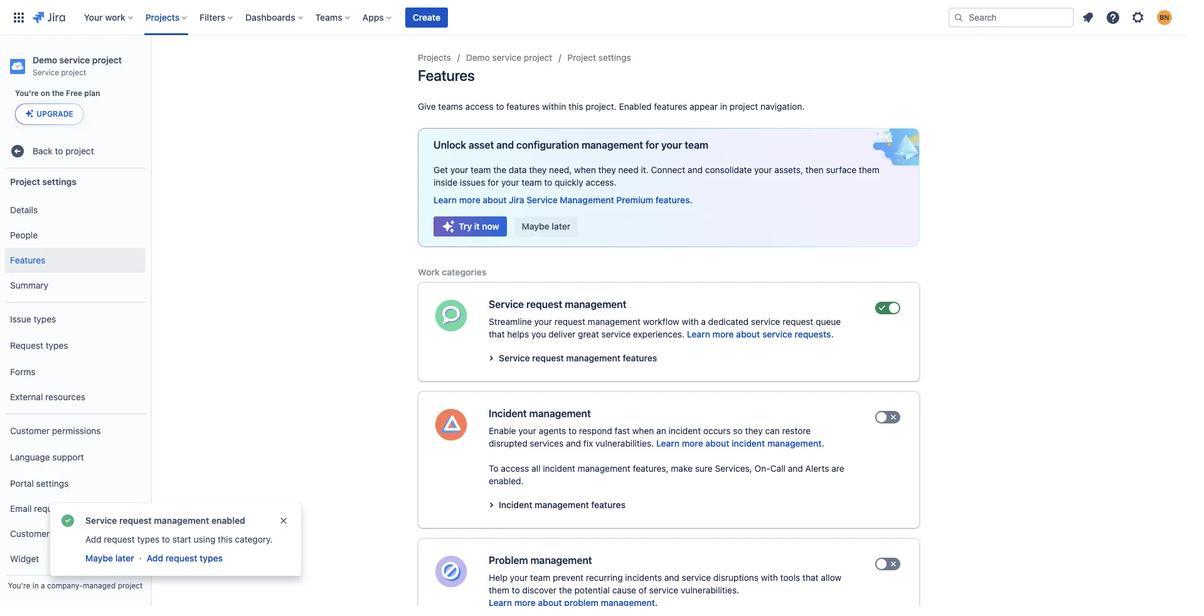 Task type: locate. For each thing, give the bounding box(es) containing it.
service for service request management streamline your request management workflow with a dedicated service request queue that helps you deliver great service experiences.
[[489, 299, 524, 310]]

filters
[[200, 12, 225, 22]]

1 vertical spatial this
[[218, 534, 233, 545]]

details collapsed image down enabled.
[[484, 498, 499, 513]]

0 horizontal spatial maybe
[[85, 553, 113, 564]]

for right issues
[[488, 177, 499, 188]]

incident
[[669, 426, 701, 436], [732, 438, 765, 449], [543, 463, 576, 474]]

back to project link
[[5, 139, 146, 164]]

details collapsed image
[[484, 351, 499, 366], [484, 498, 499, 513]]

request right notifications
[[104, 534, 135, 545]]

0 vertical spatial for
[[646, 139, 659, 151]]

details collapsed image for service
[[484, 351, 499, 366]]

2 details collapsed image from the top
[[484, 498, 499, 513]]

later
[[552, 221, 571, 232], [115, 553, 134, 564]]

3 group from the top
[[5, 414, 146, 606]]

request down start
[[166, 553, 197, 564]]

1 group from the top
[[5, 194, 146, 302]]

learn down dedicated
[[687, 329, 711, 340]]

a left 'company-'
[[41, 581, 45, 591]]

0 horizontal spatial incident
[[543, 463, 576, 474]]

1 vertical spatial later
[[115, 553, 134, 564]]

2 vertical spatial incident
[[543, 463, 576, 474]]

a left dedicated
[[701, 316, 706, 327]]

1 customer from the top
[[10, 425, 50, 436]]

access
[[466, 101, 494, 112], [501, 463, 529, 474]]

demo for demo service project service project
[[33, 55, 57, 65]]

inside
[[434, 177, 458, 188]]

asset
[[469, 139, 494, 151]]

customer permissions
[[10, 425, 101, 436]]

you're down widget
[[8, 581, 30, 591]]

projects inside the projects popup button
[[145, 12, 180, 22]]

them
[[859, 164, 880, 175], [489, 585, 510, 596]]

great
[[578, 329, 599, 340]]

0 vertical spatial incident
[[489, 408, 527, 419]]

service left disruptions
[[682, 573, 711, 583]]

0 vertical spatial incident
[[669, 426, 701, 436]]

incident down so
[[732, 438, 765, 449]]

to left 'discover'
[[512, 585, 520, 596]]

team up issues
[[471, 164, 491, 175]]

0 vertical spatial you're
[[15, 89, 39, 98]]

request up you
[[527, 299, 563, 310]]

group containing details
[[5, 194, 146, 302]]

types right issue
[[34, 314, 56, 324]]

features inside incident management features button
[[592, 500, 626, 510]]

with right 'workflow'
[[682, 316, 699, 327]]

email requests link
[[5, 497, 146, 522]]

your up issues
[[451, 164, 469, 175]]

when up quickly
[[575, 164, 596, 175]]

service up streamline
[[489, 299, 524, 310]]

add inside button
[[147, 553, 163, 564]]

now
[[482, 221, 499, 232]]

summary
[[10, 280, 48, 291]]

settings
[[599, 52, 631, 63], [42, 176, 76, 187], [36, 478, 69, 489]]

about left jira
[[483, 195, 507, 205]]

1 details collapsed image from the top
[[484, 351, 499, 366]]

when inside get your team the data they need, when they need it. connect and consolidate your assets, then surface them inside issues for your team to quickly access.
[[575, 164, 596, 175]]

1 vertical spatial when
[[633, 426, 654, 436]]

in right appear
[[721, 101, 728, 112]]

and right call
[[788, 463, 803, 474]]

1 horizontal spatial them
[[859, 164, 880, 175]]

projects down create button
[[418, 52, 451, 63]]

issue
[[10, 314, 31, 324]]

0 vertical spatial settings
[[599, 52, 631, 63]]

0 vertical spatial a
[[701, 316, 706, 327]]

0 horizontal spatial maybe later
[[85, 553, 134, 564]]

add down add request types to start using this category. at the bottom left of page
[[147, 553, 163, 564]]

project settings down back
[[10, 176, 76, 187]]

types right request
[[46, 340, 68, 351]]

managed
[[83, 581, 116, 591]]

them inside get your team the data they need, when they need it. connect and consolidate your assets, then surface them inside issues for your team to quickly access.
[[859, 164, 880, 175]]

your up you
[[535, 316, 552, 327]]

service down helps
[[499, 353, 530, 363]]

learn down an
[[657, 438, 680, 449]]

work categories
[[418, 267, 487, 277]]

project up free
[[61, 68, 86, 77]]

when left an
[[633, 426, 654, 436]]

requests.
[[795, 329, 834, 340]]

1 horizontal spatial access
[[501, 463, 529, 474]]

enabled
[[619, 101, 652, 112]]

add up widget link at the left
[[85, 534, 102, 545]]

incident for incident management enable your agents to respond fast when an incident occurs so they can restore disrupted services and fix vulnerabilities.
[[489, 408, 527, 419]]

1 vertical spatial incident
[[732, 438, 765, 449]]

vulnerabilities. inside the incident management enable your agents to respond fast when an incident occurs so they can restore disrupted services and fix vulnerabilities.
[[596, 438, 654, 449]]

upgrade button
[[16, 104, 83, 124]]

customer for customer notifications
[[10, 528, 50, 539]]

1 vertical spatial project
[[10, 176, 40, 187]]

details collapsed image down streamline
[[484, 351, 499, 366]]

management
[[582, 139, 644, 151], [565, 299, 627, 310], [588, 316, 641, 327], [567, 353, 621, 363], [530, 408, 591, 419], [578, 463, 631, 474], [535, 500, 589, 510], [154, 515, 209, 526], [531, 555, 592, 566]]

1 horizontal spatial features
[[418, 67, 475, 84]]

0 horizontal spatial with
[[682, 316, 699, 327]]

teams
[[438, 101, 463, 112]]

1 vertical spatial that
[[803, 573, 819, 583]]

later for the bottom the maybe later button
[[115, 553, 134, 564]]

0 horizontal spatial later
[[115, 553, 134, 564]]

1 vertical spatial details collapsed image
[[484, 498, 499, 513]]

demo inside 'link'
[[466, 52, 490, 63]]

2 vertical spatial the
[[559, 585, 572, 596]]

2 vertical spatial about
[[706, 438, 730, 449]]

0 vertical spatial about
[[483, 195, 507, 205]]

that down streamline
[[489, 329, 505, 340]]

and inside the incident management enable your agents to respond fast when an incident occurs so they can restore disrupted services and fix vulnerabilities.
[[566, 438, 581, 449]]

and inside problem management help your team prevent recurring incidents and service disruptions with tools that allow them to discover the potential cause of service vulnerabilities.
[[665, 573, 680, 583]]

dismiss image
[[279, 516, 289, 526]]

incident right an
[[669, 426, 701, 436]]

they up access.
[[599, 164, 616, 175]]

teams
[[316, 12, 343, 22]]

1 vertical spatial them
[[489, 585, 510, 596]]

0 vertical spatial learn
[[434, 195, 457, 205]]

your down problem
[[510, 573, 528, 583]]

management inside problem management help your team prevent recurring incidents and service disruptions with tools that allow them to discover the potential cause of service vulnerabilities.
[[531, 555, 592, 566]]

service inside demo service project service project
[[33, 68, 59, 77]]

incident for incident management features
[[499, 500, 533, 510]]

people link
[[5, 223, 146, 248]]

management inside the incident management enable your agents to respond fast when an incident occurs so they can restore disrupted services and fix vulnerabilities.
[[530, 408, 591, 419]]

to down need,
[[544, 177, 553, 188]]

features up summary
[[10, 255, 45, 265]]

team up connect
[[685, 139, 709, 151]]

2 horizontal spatial learn
[[687, 329, 711, 340]]

primary element
[[8, 0, 949, 35]]

more
[[459, 195, 481, 205], [713, 329, 734, 340], [682, 438, 704, 449]]

settings inside the portal settings link
[[36, 478, 69, 489]]

in down widget
[[32, 581, 39, 591]]

your left the assets,
[[755, 164, 773, 175]]

service down primary element
[[493, 52, 522, 63]]

1 horizontal spatial they
[[599, 164, 616, 175]]

1 horizontal spatial in
[[721, 101, 728, 112]]

maybe later down the learn more about jira service management premium features. link
[[522, 221, 571, 232]]

incident
[[489, 408, 527, 419], [499, 500, 533, 510]]

maybe up managed at the bottom of page
[[85, 553, 113, 564]]

customer inside customer permissions "link"
[[10, 425, 50, 436]]

notifications image
[[1081, 10, 1096, 25]]

0 horizontal spatial project
[[10, 176, 40, 187]]

1 vertical spatial add
[[147, 553, 163, 564]]

0 vertical spatial customer
[[10, 425, 50, 436]]

demo down primary element
[[466, 52, 490, 63]]

and right connect
[[688, 164, 703, 175]]

access up enabled.
[[501, 463, 529, 474]]

and left fix
[[566, 438, 581, 449]]

1 vertical spatial a
[[41, 581, 45, 591]]

you're for you're on the free plan
[[15, 89, 39, 98]]

a
[[701, 316, 706, 327], [41, 581, 45, 591]]

services
[[530, 438, 564, 449]]

request for add request types to start using this category.
[[104, 534, 135, 545]]

project settings up project.
[[568, 52, 631, 63]]

0 vertical spatial them
[[859, 164, 880, 175]]

1 horizontal spatial projects
[[418, 52, 451, 63]]

0 horizontal spatial maybe later button
[[84, 551, 135, 566]]

settings up requests
[[36, 478, 69, 489]]

when
[[575, 164, 596, 175], [633, 426, 654, 436]]

to right back
[[55, 145, 63, 156]]

incident inside button
[[499, 500, 533, 510]]

data
[[509, 164, 527, 175]]

to access all incident management features, make sure services, on-call and alerts are enabled.
[[489, 463, 845, 487]]

back
[[33, 145, 53, 156]]

get your team the data they need, when they need it. connect and consolidate your assets, then surface them inside issues for your team to quickly access.
[[434, 164, 880, 188]]

appswitcher icon image
[[11, 10, 26, 25]]

2 horizontal spatial about
[[737, 329, 760, 340]]

upgrade
[[36, 109, 73, 119]]

the down prevent
[[559, 585, 572, 596]]

filters button
[[196, 7, 238, 27]]

1 horizontal spatial vulnerabilities.
[[681, 585, 740, 596]]

it
[[475, 221, 480, 232]]

project up project.
[[568, 52, 596, 63]]

vulnerabilities. inside problem management help your team prevent recurring incidents and service disruptions with tools that allow them to discover the potential cause of service vulnerabilities.
[[681, 585, 740, 596]]

group containing customer permissions
[[5, 414, 146, 606]]

on-
[[755, 463, 771, 474]]

1 horizontal spatial this
[[569, 101, 584, 112]]

0 horizontal spatial that
[[489, 329, 505, 340]]

about down occurs
[[706, 438, 730, 449]]

request for service request management features
[[532, 353, 564, 363]]

access right teams
[[466, 101, 494, 112]]

banner
[[0, 0, 1188, 35]]

widget link
[[5, 547, 146, 572]]

service inside demo service project service project
[[59, 55, 90, 65]]

0 horizontal spatial for
[[488, 177, 499, 188]]

service left requests.
[[763, 329, 793, 340]]

add for add request types
[[147, 553, 163, 564]]

prevent
[[553, 573, 584, 583]]

your work button
[[80, 7, 138, 27]]

incident inside button
[[732, 438, 765, 449]]

request down you
[[532, 353, 564, 363]]

try it now
[[459, 221, 499, 232]]

1 vertical spatial vulnerabilities.
[[681, 585, 740, 596]]

features
[[507, 101, 540, 112], [654, 101, 688, 112], [623, 353, 658, 363], [592, 500, 626, 510]]

request up add request types to start using this category. at the bottom left of page
[[119, 515, 152, 526]]

2 vertical spatial more
[[682, 438, 704, 449]]

request for service request management enabled
[[119, 515, 152, 526]]

0 vertical spatial maybe
[[522, 221, 550, 232]]

service
[[33, 68, 59, 77], [527, 195, 558, 205], [489, 299, 524, 310], [499, 353, 530, 363], [85, 515, 117, 526]]

project
[[568, 52, 596, 63], [10, 176, 40, 187]]

your inside service request management streamline your request management workflow with a dedicated service request queue that helps you deliver great service experiences.
[[535, 316, 552, 327]]

1 vertical spatial you're
[[8, 581, 30, 591]]

project up plan
[[92, 55, 122, 65]]

maybe later button up managed at the bottom of page
[[84, 551, 135, 566]]

features inside service request management features button
[[623, 353, 658, 363]]

the left data
[[494, 164, 507, 175]]

1 vertical spatial features
[[10, 255, 45, 265]]

2 group from the top
[[5, 302, 146, 414]]

that inside service request management streamline your request management workflow with a dedicated service request queue that helps you deliver great service experiences.
[[489, 329, 505, 340]]

that right tools
[[803, 573, 819, 583]]

that
[[489, 329, 505, 340], [803, 573, 819, 583]]

1 horizontal spatial learn
[[657, 438, 680, 449]]

support
[[52, 452, 84, 463]]

about down dedicated
[[737, 329, 760, 340]]

management inside the to access all incident management features, make sure services, on-call and alerts are enabled.
[[578, 463, 631, 474]]

service inside button
[[763, 329, 793, 340]]

enable
[[489, 426, 516, 436]]

2 horizontal spatial the
[[559, 585, 572, 596]]

1 vertical spatial access
[[501, 463, 529, 474]]

sidebar navigation image
[[137, 50, 164, 75]]

add
[[85, 534, 102, 545], [147, 553, 163, 564]]

a inside service request management streamline your request management workflow with a dedicated service request queue that helps you deliver great service experiences.
[[701, 316, 706, 327]]

0 horizontal spatial vulnerabilities.
[[596, 438, 654, 449]]

enabled.
[[489, 476, 524, 487]]

configuration
[[517, 139, 579, 151]]

to left start
[[162, 534, 170, 545]]

team
[[685, 139, 709, 151], [471, 164, 491, 175], [522, 177, 542, 188], [530, 573, 551, 583]]

0 horizontal spatial when
[[575, 164, 596, 175]]

incident right all on the left of page
[[543, 463, 576, 474]]

1 horizontal spatial that
[[803, 573, 819, 583]]

0 vertical spatial access
[[466, 101, 494, 112]]

1 horizontal spatial later
[[552, 221, 571, 232]]

0 horizontal spatial learn
[[434, 195, 457, 205]]

vulnerabilities. down disruptions
[[681, 585, 740, 596]]

can
[[766, 426, 780, 436]]

0 horizontal spatial they
[[529, 164, 547, 175]]

search image
[[954, 12, 964, 22]]

0 vertical spatial with
[[682, 316, 699, 327]]

maybe down jira
[[522, 221, 550, 232]]

vulnerabilities. down fast
[[596, 438, 654, 449]]

are
[[832, 463, 845, 474]]

maybe later
[[522, 221, 571, 232], [85, 553, 134, 564]]

service inside service request management streamline your request management workflow with a dedicated service request queue that helps you deliver great service experiences.
[[489, 299, 524, 310]]

details link
[[5, 198, 146, 223]]

1 horizontal spatial incident
[[669, 426, 701, 436]]

1 vertical spatial customer
[[10, 528, 50, 539]]

disrupted
[[489, 438, 528, 449]]

1 horizontal spatial more
[[682, 438, 704, 449]]

and inside the to access all incident management features, make sure services, on-call and alerts are enabled.
[[788, 463, 803, 474]]

they right so
[[746, 426, 763, 436]]

settings for demo service project
[[599, 52, 631, 63]]

request types
[[10, 340, 68, 351]]

0 horizontal spatial the
[[52, 89, 64, 98]]

0 vertical spatial later
[[552, 221, 571, 232]]

incident inside the incident management enable your agents to respond fast when an incident occurs so they can restore disrupted services and fix vulnerabilities.
[[489, 408, 527, 419]]

0 vertical spatial in
[[721, 101, 728, 112]]

more up make at the right
[[682, 438, 704, 449]]

issue types link
[[5, 307, 146, 332]]

settings image
[[1131, 10, 1146, 25]]

them right surface
[[859, 164, 880, 175]]

0 vertical spatial projects
[[145, 12, 180, 22]]

project inside 'link'
[[524, 52, 553, 63]]

to right agents
[[569, 426, 577, 436]]

1 horizontal spatial project
[[568, 52, 596, 63]]

language support link
[[5, 444, 146, 472]]

later up managed at the bottom of page
[[115, 553, 134, 564]]

assets,
[[775, 164, 804, 175]]

incident inside the to access all incident management features, make sure services, on-call and alerts are enabled.
[[543, 463, 576, 474]]

projects for the projects popup button
[[145, 12, 180, 22]]

it.
[[641, 164, 649, 175]]

this right within
[[569, 101, 584, 112]]

0 vertical spatial that
[[489, 329, 505, 340]]

1 horizontal spatial add
[[147, 553, 163, 564]]

0 vertical spatial the
[[52, 89, 64, 98]]

issues
[[460, 177, 486, 188]]

service right of
[[650, 585, 679, 596]]

2 vertical spatial learn
[[657, 438, 680, 449]]

2 horizontal spatial incident
[[732, 438, 765, 449]]

and right incidents
[[665, 573, 680, 583]]

1 vertical spatial learn
[[687, 329, 711, 340]]

1 vertical spatial more
[[713, 329, 734, 340]]

0 vertical spatial this
[[569, 101, 584, 112]]

projects right work
[[145, 12, 180, 22]]

your
[[84, 12, 103, 22]]

project
[[524, 52, 553, 63], [92, 55, 122, 65], [61, 68, 86, 77], [730, 101, 759, 112], [65, 145, 94, 156], [118, 581, 143, 591]]

0 vertical spatial project settings
[[568, 52, 631, 63]]

for inside get your team the data they need, when they need it. connect and consolidate your assets, then surface them inside issues for your team to quickly access.
[[488, 177, 499, 188]]

group containing issue types
[[5, 302, 146, 414]]

1 vertical spatial projects
[[418, 52, 451, 63]]

2 customer from the top
[[10, 528, 50, 539]]

0 vertical spatial details collapsed image
[[484, 351, 499, 366]]

learn more about incident management. button
[[657, 438, 825, 450]]

Search field
[[949, 7, 1075, 27]]

problem
[[489, 555, 528, 566]]

jira image
[[33, 10, 65, 25], [33, 10, 65, 25]]

1 horizontal spatial maybe
[[522, 221, 550, 232]]

to right teams
[[496, 101, 504, 112]]

demo up on
[[33, 55, 57, 65]]

incident up enable
[[489, 408, 527, 419]]

language
[[10, 452, 50, 463]]

need
[[619, 164, 639, 175]]

1 vertical spatial for
[[488, 177, 499, 188]]

0 horizontal spatial projects
[[145, 12, 180, 22]]

customer inside the "customer notifications" link
[[10, 528, 50, 539]]

the inside get your team the data they need, when they need it. connect and consolidate your assets, then surface them inside issues for your team to quickly access.
[[494, 164, 507, 175]]

0 horizontal spatial this
[[218, 534, 233, 545]]

email requests
[[10, 503, 69, 514]]

the right on
[[52, 89, 64, 98]]

email
[[10, 503, 32, 514]]

0 vertical spatial maybe later
[[522, 221, 571, 232]]

details
[[10, 204, 38, 215]]

service up notifications
[[85, 515, 117, 526]]

more down issues
[[459, 195, 481, 205]]

requests
[[34, 503, 69, 514]]

0 vertical spatial when
[[575, 164, 596, 175]]

group
[[5, 194, 146, 302], [5, 302, 146, 414], [5, 414, 146, 606]]

service inside button
[[499, 353, 530, 363]]

when inside the incident management enable your agents to respond fast when an incident occurs so they can restore disrupted services and fix vulnerabilities.
[[633, 426, 654, 436]]

demo inside demo service project service project
[[33, 55, 57, 65]]

1 vertical spatial with
[[761, 573, 778, 583]]

project inside project settings link
[[568, 52, 596, 63]]

incident down enabled.
[[499, 500, 533, 510]]

your inside problem management help your team prevent recurring incidents and service disruptions with tools that allow them to discover the potential cause of service vulnerabilities.
[[510, 573, 528, 583]]

customer notifications
[[10, 528, 102, 539]]

learn more about service requests.
[[687, 329, 834, 340]]

all
[[532, 463, 541, 474]]

1 horizontal spatial the
[[494, 164, 507, 175]]

0 horizontal spatial them
[[489, 585, 510, 596]]

2 horizontal spatial more
[[713, 329, 734, 340]]

customer up widget
[[10, 528, 50, 539]]

they
[[529, 164, 547, 175], [599, 164, 616, 175], [746, 426, 763, 436]]

2 horizontal spatial they
[[746, 426, 763, 436]]

you're left on
[[15, 89, 39, 98]]

management.
[[768, 438, 825, 449]]

0 vertical spatial features
[[418, 67, 475, 84]]

projects for projects link
[[418, 52, 451, 63]]

management
[[560, 195, 614, 205]]

that inside problem management help your team prevent recurring incidents and service disruptions with tools that allow them to discover the potential cause of service vulnerabilities.
[[803, 573, 819, 583]]

1 vertical spatial about
[[737, 329, 760, 340]]

settings inside project settings link
[[599, 52, 631, 63]]

0 horizontal spatial features
[[10, 255, 45, 265]]

service up on
[[33, 68, 59, 77]]

customer up language
[[10, 425, 50, 436]]

for up the it. at right top
[[646, 139, 659, 151]]

your down data
[[502, 177, 519, 188]]

1 vertical spatial in
[[32, 581, 39, 591]]

1 vertical spatial the
[[494, 164, 507, 175]]

later down the learn more about jira service management premium features. link
[[552, 221, 571, 232]]



Task type: vqa. For each thing, say whether or not it's contained in the screenshot.
the bottom Project settings
yes



Task type: describe. For each thing, give the bounding box(es) containing it.
external resources
[[10, 392, 85, 402]]

projects button
[[142, 7, 192, 27]]

banner containing your work
[[0, 0, 1188, 35]]

1 horizontal spatial for
[[646, 139, 659, 151]]

more for incident management
[[682, 438, 704, 449]]

get
[[434, 164, 448, 175]]

portal
[[10, 478, 34, 489]]

resources
[[45, 392, 85, 402]]

categories
[[442, 267, 487, 277]]

external resources link
[[5, 385, 146, 410]]

appear
[[690, 101, 718, 112]]

you're on the free plan
[[15, 89, 100, 98]]

cause
[[613, 585, 637, 596]]

alerts
[[806, 463, 830, 474]]

fix
[[584, 438, 593, 449]]

demo for demo service project
[[466, 52, 490, 63]]

to inside problem management help your team prevent recurring incidents and service disruptions with tools that allow them to discover the potential cause of service vulnerabilities.
[[512, 585, 520, 596]]

this for project.
[[569, 101, 584, 112]]

navigation.
[[761, 101, 805, 112]]

incidents
[[626, 573, 662, 583]]

consolidate
[[705, 164, 752, 175]]

help image
[[1106, 10, 1121, 25]]

1 vertical spatial maybe
[[85, 553, 113, 564]]

types down service request management enabled at the left bottom
[[137, 534, 160, 545]]

1 horizontal spatial maybe later
[[522, 221, 571, 232]]

more for service request management
[[713, 329, 734, 340]]

0 horizontal spatial about
[[483, 195, 507, 205]]

to inside the incident management enable your agents to respond fast when an incident occurs so they can restore disrupted services and fix vulnerabilities.
[[569, 426, 577, 436]]

your up connect
[[662, 139, 683, 151]]

need,
[[549, 164, 572, 175]]

learn for incident management
[[657, 438, 680, 449]]

deliver
[[549, 329, 576, 340]]

success image
[[60, 514, 75, 529]]

dashboards button
[[242, 7, 308, 27]]

them inside problem management help your team prevent recurring incidents and service disruptions with tools that allow them to discover the potential cause of service vulnerabilities.
[[489, 585, 510, 596]]

incident management features button
[[484, 498, 626, 513]]

to
[[489, 463, 499, 474]]

1 vertical spatial settings
[[42, 176, 76, 187]]

service request management features button
[[484, 351, 658, 366]]

portal settings link
[[5, 472, 146, 497]]

helps
[[507, 329, 529, 340]]

category.
[[235, 534, 273, 545]]

customer for customer permissions
[[10, 425, 50, 436]]

service for service request management enabled
[[85, 515, 117, 526]]

sure
[[695, 463, 713, 474]]

learn more about service requests. button
[[687, 328, 834, 341]]

request for add request types
[[166, 553, 197, 564]]

types inside button
[[200, 553, 223, 564]]

within
[[542, 101, 566, 112]]

unlock
[[434, 139, 467, 151]]

team down data
[[522, 177, 542, 188]]

incident for learn more about incident management.
[[732, 438, 765, 449]]

quickly
[[555, 177, 584, 188]]

features link
[[5, 248, 146, 273]]

0 horizontal spatial project settings
[[10, 176, 76, 187]]

make
[[671, 463, 693, 474]]

problem management help your team prevent recurring incidents and service disruptions with tools that allow them to discover the potential cause of service vulnerabilities.
[[489, 555, 842, 596]]

restore
[[783, 426, 811, 436]]

settings for language support
[[36, 478, 69, 489]]

incident for to access all incident management features, make sure services, on-call and alerts are enabled.
[[543, 463, 576, 474]]

service request management enabled
[[85, 515, 245, 526]]

discover
[[523, 585, 557, 596]]

widget
[[10, 554, 39, 564]]

they inside the incident management enable your agents to respond fast when an incident occurs so they can restore disrupted services and fix vulnerabilities.
[[746, 426, 763, 436]]

summary link
[[5, 273, 146, 298]]

fast
[[615, 426, 630, 436]]

then
[[806, 164, 824, 175]]

potential
[[575, 585, 610, 596]]

about for incident management
[[706, 438, 730, 449]]

project left navigation.
[[730, 101, 759, 112]]

your work
[[84, 12, 125, 22]]

0 vertical spatial maybe later button
[[515, 217, 578, 237]]

project settings link
[[568, 50, 631, 65]]

request up requests.
[[783, 316, 814, 327]]

team inside problem management help your team prevent recurring incidents and service disruptions with tools that allow them to discover the potential cause of service vulnerabilities.
[[530, 573, 551, 583]]

disruptions
[[714, 573, 759, 583]]

try it now link
[[434, 217, 507, 237]]

help
[[489, 573, 508, 583]]

forms
[[10, 366, 35, 377]]

0 horizontal spatial access
[[466, 101, 494, 112]]

add request types button
[[146, 551, 224, 566]]

features inside features link
[[10, 255, 45, 265]]

with inside problem management help your team prevent recurring incidents and service disruptions with tools that allow them to discover the potential cause of service vulnerabilities.
[[761, 573, 778, 583]]

your inside the incident management enable your agents to respond fast when an incident occurs so they can restore disrupted services and fix vulnerabilities.
[[519, 426, 537, 436]]

using
[[194, 534, 216, 545]]

request for service request management streamline your request management workflow with a dedicated service request queue that helps you deliver great service experiences.
[[527, 299, 563, 310]]

experiences.
[[633, 329, 685, 340]]

0 horizontal spatial more
[[459, 195, 481, 205]]

queue
[[816, 316, 841, 327]]

1 vertical spatial maybe later button
[[84, 551, 135, 566]]

features,
[[633, 463, 669, 474]]

1 horizontal spatial project settings
[[568, 52, 631, 63]]

you're for you're in a company-managed project
[[8, 581, 30, 591]]

add for add request types to start using this category.
[[85, 534, 102, 545]]

you're in a company-managed project
[[8, 581, 143, 591]]

service right 'great' at bottom
[[602, 329, 631, 340]]

unlock asset and configuration management for your team
[[434, 139, 709, 151]]

demo service project service project
[[33, 55, 122, 77]]

service right jira
[[527, 195, 558, 205]]

about for service request management
[[737, 329, 760, 340]]

incident management features
[[499, 500, 626, 510]]

enabled
[[212, 515, 245, 526]]

service up learn more about service requests.
[[751, 316, 781, 327]]

start
[[173, 534, 191, 545]]

the inside problem management help your team prevent recurring incidents and service disruptions with tools that allow them to discover the potential cause of service vulnerabilities.
[[559, 585, 572, 596]]

details collapsed image for incident
[[484, 498, 499, 513]]

incident inside the incident management enable your agents to respond fast when an incident occurs so they can restore disrupted services and fix vulnerabilities.
[[669, 426, 701, 436]]

request up deliver
[[555, 316, 586, 327]]

and right asset
[[497, 139, 514, 151]]

service inside 'link'
[[493, 52, 522, 63]]

later for the top the maybe later button
[[552, 221, 571, 232]]

work
[[105, 12, 125, 22]]

recurring
[[586, 573, 623, 583]]

create button
[[405, 7, 448, 27]]

project right managed at the bottom of page
[[118, 581, 143, 591]]

0 horizontal spatial in
[[32, 581, 39, 591]]

service for service request management features
[[499, 353, 530, 363]]

and inside get your team the data they need, when they need it. connect and consolidate your assets, then surface them inside issues for your team to quickly access.
[[688, 164, 703, 175]]

project right back
[[65, 145, 94, 156]]

with inside service request management streamline your request management workflow with a dedicated service request queue that helps you deliver great service experiences.
[[682, 316, 699, 327]]

apps button
[[359, 7, 397, 27]]

access.
[[586, 177, 617, 188]]

permissions
[[52, 425, 101, 436]]

this for category.
[[218, 534, 233, 545]]

0 horizontal spatial a
[[41, 581, 45, 591]]

create
[[413, 12, 441, 22]]

learn for service request management
[[687, 329, 711, 340]]

access inside the to access all incident management features, make sure services, on-call and alerts are enabled.
[[501, 463, 529, 474]]

1 vertical spatial maybe later
[[85, 553, 134, 564]]

dedicated
[[709, 316, 749, 327]]

learn more about incident management.
[[657, 438, 825, 449]]

demo service project
[[466, 52, 553, 63]]

project.
[[586, 101, 617, 112]]

your profile and settings image
[[1158, 10, 1173, 25]]

agents
[[539, 426, 566, 436]]

request types link
[[5, 332, 146, 360]]

so
[[734, 426, 743, 436]]

to inside get your team the data they need, when they need it. connect and consolidate your assets, then surface them inside issues for your team to quickly access.
[[544, 177, 553, 188]]



